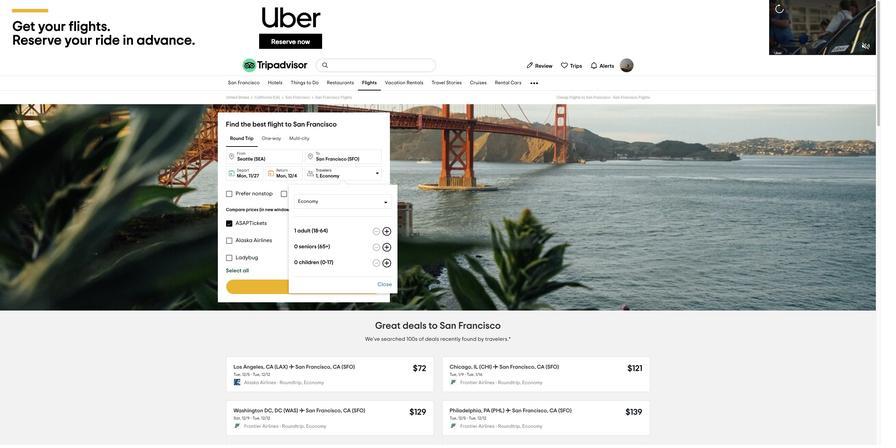 Task type: vqa. For each thing, say whether or not it's contained in the screenshot.
(chi)
yes



Task type: locate. For each thing, give the bounding box(es) containing it.
1/16
[[476, 373, 483, 377]]

return mon, 12/4
[[277, 169, 297, 179]]

tue, 12/5  - tue, 12/12 for $139
[[450, 417, 487, 421]]

- down philadelphia,
[[467, 417, 468, 421]]

0 horizontal spatial mon,
[[237, 174, 248, 179]]

12/5 for $72
[[242, 373, 250, 377]]

search image
[[322, 62, 329, 69]]

1 mon, from the left
[[237, 174, 248, 179]]

- down alerts
[[612, 96, 613, 100]]

rental cars link
[[491, 76, 526, 91]]

0 vertical spatial tue, 12/5  - tue, 12/12
[[234, 373, 270, 377]]

12/12 down washington dc, dc (was)
[[261, 417, 270, 421]]

(was)
[[284, 408, 298, 414]]

100s
[[407, 337, 418, 342]]

chicago, il (chi)
[[450, 365, 492, 370]]

1 horizontal spatial 1
[[316, 174, 318, 179]]

0 left children
[[294, 260, 298, 265]]

san francisco up states
[[228, 81, 260, 86]]

1 vertical spatial 0
[[294, 260, 298, 265]]

roundtrip, down (phl)
[[498, 425, 521, 429]]

to up we've searched 100s of deals recently found by travelers.* on the bottom
[[429, 322, 438, 331]]

review
[[536, 63, 553, 69]]

san up recently
[[440, 322, 457, 331]]

(0-
[[321, 260, 327, 265]]

12/5 down angeles,
[[242, 373, 250, 377]]

san up united on the top left
[[228, 81, 237, 86]]

airlines down the dc,
[[262, 425, 279, 429]]

frontier down philadelphia,
[[461, 425, 478, 429]]

philadelphia, pa (phl)
[[450, 408, 505, 414]]

1 vertical spatial deals
[[425, 337, 439, 342]]

tue, down angeles,
[[253, 373, 261, 377]]

airlines down asaptickets
[[254, 238, 272, 243]]

sat,
[[234, 417, 241, 421]]

mon, down depart
[[237, 174, 248, 179]]

all
[[243, 268, 249, 274]]

City or Airport text field
[[305, 150, 382, 164]]

economy for $129
[[306, 425, 326, 429]]

- up (phl)
[[496, 381, 497, 386]]

12/5 down philadelphia,
[[459, 417, 466, 421]]

san francisco down things
[[286, 96, 310, 100]]

airlines down los angeles, ca (lax) on the left bottom
[[260, 381, 276, 386]]

flights
[[362, 81, 377, 86], [341, 96, 352, 100], [570, 96, 581, 100], [639, 96, 650, 100]]

1 vertical spatial 12/5
[[459, 417, 466, 421]]

do
[[313, 81, 319, 86]]

1 0 from the top
[[294, 244, 298, 250]]

12/9
[[242, 417, 250, 421]]

mon, for mon, 11/27
[[237, 174, 248, 179]]

1 horizontal spatial 12/5
[[459, 417, 466, 421]]

find for find flights
[[290, 284, 301, 290]]

francisco
[[238, 81, 260, 86], [293, 96, 310, 100], [323, 96, 340, 100], [594, 96, 611, 100], [621, 96, 638, 100], [307, 121, 337, 128], [459, 322, 501, 331]]

1 vertical spatial tue, 12/5  - tue, 12/12
[[450, 417, 487, 421]]

alaska down angeles,
[[244, 381, 259, 386]]

0 vertical spatial san francisco
[[228, 81, 260, 86]]

round trip
[[230, 137, 254, 141]]

0 vertical spatial 12/5
[[242, 373, 250, 377]]

0 vertical spatial 0
[[294, 244, 298, 250]]

san right cheap
[[586, 96, 593, 100]]

0 horizontal spatial 12/5
[[242, 373, 250, 377]]

tue, 12/5  - tue, 12/12 for $72
[[234, 373, 270, 377]]

mon, down return
[[277, 174, 287, 179]]

- right 1/9
[[465, 373, 466, 377]]

san francisco, ca (sfo)
[[296, 365, 355, 370], [500, 365, 559, 370], [306, 408, 365, 414], [512, 408, 572, 414]]

12/12 down the philadelphia, pa (phl)
[[478, 417, 487, 421]]

mon,
[[237, 174, 248, 179], [277, 174, 287, 179]]

1 down travelers
[[316, 174, 318, 179]]

1 horizontal spatial find
[[290, 284, 301, 290]]

0 horizontal spatial find
[[226, 121, 239, 128]]

1 vertical spatial find
[[290, 284, 301, 290]]

airlines for $139
[[479, 425, 495, 429]]

rental cars
[[495, 81, 522, 86]]

deals right of at bottom
[[425, 337, 439, 342]]

prefer nonstop
[[236, 191, 273, 197]]

francisco,
[[306, 365, 332, 370], [510, 365, 536, 370], [317, 408, 342, 414], [523, 408, 549, 414]]

tue, down los
[[234, 373, 241, 377]]

francisco down alerts
[[594, 96, 611, 100]]

12/5 for $139
[[459, 417, 466, 421]]

0 vertical spatial deals
[[403, 322, 427, 331]]

alaska for alaska airlines
[[236, 238, 253, 243]]

(phl)
[[491, 408, 505, 414]]

find inside button
[[290, 284, 301, 290]]

california (ca) link
[[255, 96, 280, 100]]

economy for $139
[[523, 425, 543, 429]]

find flights
[[290, 284, 317, 290]]

trips link
[[558, 59, 585, 72]]

1 vertical spatial alaska
[[244, 381, 259, 386]]

City or Airport text field
[[226, 150, 303, 164]]

we've
[[365, 337, 380, 342]]

tue, right 12/9 at the bottom left
[[253, 417, 260, 421]]

flights
[[302, 284, 317, 290]]

find left flights
[[290, 284, 301, 290]]

review link
[[523, 59, 556, 72]]

roundtrip, down (was)
[[282, 425, 305, 429]]

(sfo)
[[342, 365, 355, 370], [546, 365, 559, 370], [352, 408, 365, 414], [559, 408, 572, 414]]

roundtrip, for $139
[[498, 425, 521, 429]]

12/5
[[242, 373, 250, 377], [459, 417, 466, 421]]

tue, 1/9  - tue, 1/16
[[450, 373, 483, 377]]

1 horizontal spatial tue, 12/5  - tue, 12/12
[[450, 417, 487, 421]]

francisco, for $129
[[317, 408, 342, 414]]

2 mon, from the left
[[277, 174, 287, 179]]

0 for 0 seniors (65+)
[[294, 244, 298, 250]]

san francisco link
[[224, 76, 264, 91], [286, 96, 310, 100]]

travelers.*
[[485, 337, 511, 342]]

0 horizontal spatial tue, 12/5  - tue, 12/12
[[234, 373, 270, 377]]

0
[[294, 244, 298, 250], [294, 260, 298, 265]]

ca for $139
[[550, 408, 557, 414]]

airlines down the 1/16
[[479, 381, 495, 386]]

san francisco link down things
[[286, 96, 310, 100]]

tue, 12/5  - tue, 12/12
[[234, 373, 270, 377], [450, 417, 487, 421]]

cars
[[511, 81, 522, 86]]

find left the
[[226, 121, 239, 128]]

recently
[[440, 337, 461, 342]]

return
[[277, 169, 288, 173]]

states
[[238, 96, 249, 100]]

alaska up 'ladybug'
[[236, 238, 253, 243]]

tue,
[[234, 373, 241, 377], [253, 373, 261, 377], [450, 373, 458, 377], [467, 373, 475, 377], [253, 417, 260, 421], [450, 417, 458, 421], [469, 417, 477, 421]]

francisco, for $121
[[510, 365, 536, 370]]

find the best flight to san francisco
[[226, 121, 337, 128]]

deals up 100s
[[403, 322, 427, 331]]

things
[[291, 81, 306, 86]]

1
[[316, 174, 318, 179], [294, 228, 296, 234]]

find
[[226, 121, 239, 128], [290, 284, 301, 290]]

tue, 12/5  - tue, 12/12 down philadelphia,
[[450, 417, 487, 421]]

None search field
[[316, 59, 435, 72]]

(sfo) for $139
[[559, 408, 572, 414]]

angeles,
[[243, 365, 265, 370]]

washington
[[234, 408, 263, 414]]

washington dc, dc (was)
[[234, 408, 298, 414]]

frontier airlines - roundtrip, economy down (phl)
[[461, 425, 543, 429]]

1/9
[[459, 373, 464, 377]]

los
[[234, 365, 242, 370]]

depart mon, 11/27
[[237, 169, 259, 179]]

0 left seniors
[[294, 244, 298, 250]]

san francisco link up states
[[224, 76, 264, 91]]

alaska for alaska airlines - roundtrip, economy
[[244, 381, 259, 386]]

$139
[[626, 409, 643, 417]]

2 0 from the top
[[294, 260, 298, 265]]

12/12 down los angeles, ca (lax) on the left bottom
[[262, 373, 270, 377]]

francisco down things to do link at the left
[[293, 96, 310, 100]]

children
[[299, 260, 319, 265]]

tripadvisor image
[[243, 59, 307, 72]]

12/12 for $139
[[478, 417, 487, 421]]

united states link
[[226, 96, 249, 100]]

0 vertical spatial 1
[[316, 174, 318, 179]]

1 vertical spatial san francisco
[[286, 96, 310, 100]]

way
[[273, 137, 281, 141]]

1 left adult
[[294, 228, 296, 234]]

alaska airlines - roundtrip, economy
[[244, 381, 324, 386]]

francisco up by
[[459, 322, 501, 331]]

1 horizontal spatial mon,
[[277, 174, 287, 179]]

roundtrip, down (lax)
[[280, 381, 303, 386]]

(sfo) for $121
[[546, 365, 559, 370]]

tue, 12/5  - tue, 12/12 down angeles,
[[234, 373, 270, 377]]

san right (chi)
[[500, 365, 509, 370]]

0 horizontal spatial san francisco link
[[224, 76, 264, 91]]

1 vertical spatial san francisco link
[[286, 96, 310, 100]]

mon, inside return mon, 12/4
[[277, 174, 287, 179]]

alaska airlines
[[236, 238, 272, 243]]

francisco down "restaurants" link
[[323, 96, 340, 100]]

12/12 for $129
[[261, 417, 270, 421]]

frontier airlines - roundtrip, economy for $121
[[461, 381, 543, 386]]

0 vertical spatial san francisco link
[[224, 76, 264, 91]]

17)
[[327, 260, 333, 265]]

dc,
[[265, 408, 274, 414]]

select
[[226, 268, 242, 274]]

to
[[307, 81, 311, 86], [582, 96, 586, 100], [285, 121, 292, 128], [429, 322, 438, 331]]

frontier down sat, 12/9  - tue, 12/12 on the left of the page
[[244, 425, 261, 429]]

airlines down pa
[[479, 425, 495, 429]]

of
[[419, 337, 424, 342]]

0 vertical spatial alaska
[[236, 238, 253, 243]]

great
[[375, 322, 401, 331]]

economy for $121
[[523, 381, 543, 386]]

travelers
[[316, 169, 332, 172]]

san francisco
[[228, 81, 260, 86], [286, 96, 310, 100]]

mon, inside depart mon, 11/27
[[237, 174, 248, 179]]

frontier down tue, 1/9  - tue, 1/16
[[461, 381, 478, 386]]

roundtrip, up (phl)
[[498, 381, 521, 386]]

ca for $121
[[537, 365, 545, 370]]

ca for $72
[[333, 365, 341, 370]]

vacation rentals
[[385, 81, 424, 86]]

frontier airlines - roundtrip, economy down (was)
[[244, 425, 326, 429]]

economy for $72
[[304, 381, 324, 386]]

francisco up states
[[238, 81, 260, 86]]

to right flight
[[285, 121, 292, 128]]

pa
[[484, 408, 490, 414]]

to
[[316, 152, 320, 156]]

-
[[612, 96, 613, 100], [251, 373, 252, 377], [465, 373, 466, 377], [277, 381, 279, 386], [496, 381, 497, 386], [251, 417, 252, 421], [467, 417, 468, 421], [280, 425, 281, 429], [496, 425, 497, 429]]

$72
[[413, 365, 426, 373]]

1 vertical spatial 1
[[294, 228, 296, 234]]

1 horizontal spatial san francisco
[[286, 96, 310, 100]]

frontier airlines - roundtrip, economy down (chi)
[[461, 381, 543, 386]]

searched
[[381, 337, 405, 342]]

0 vertical spatial find
[[226, 121, 239, 128]]

close
[[378, 282, 392, 288]]



Task type: describe. For each thing, give the bounding box(es) containing it.
0 children (0-17)
[[294, 260, 333, 265]]

city
[[302, 137, 310, 141]]

tue, down chicago, il (chi)
[[467, 373, 475, 377]]

san right (phl)
[[512, 408, 522, 414]]

airlines for $129
[[262, 425, 279, 429]]

travel stories link
[[428, 76, 466, 91]]

(18-
[[312, 228, 320, 234]]

nearby
[[311, 191, 329, 197]]

trips
[[570, 63, 582, 69]]

(lax)
[[275, 365, 288, 370]]

best
[[253, 121, 266, 128]]

0 horizontal spatial san francisco
[[228, 81, 260, 86]]

include
[[291, 191, 309, 197]]

flights link
[[358, 76, 381, 91]]

(65+)
[[318, 244, 330, 250]]

san right (was)
[[306, 408, 315, 414]]

compare prices (in new window)
[[226, 208, 291, 212]]

- down angeles,
[[251, 373, 252, 377]]

window)
[[274, 208, 291, 212]]

tue, down the philadelphia, pa (phl)
[[469, 417, 477, 421]]

restaurants link
[[323, 76, 358, 91]]

airports
[[330, 191, 350, 197]]

profile picture image
[[620, 59, 634, 72]]

cruises
[[470, 81, 487, 86]]

(sfo) for $72
[[342, 365, 355, 370]]

hotels link
[[264, 76, 287, 91]]

san right (lax)
[[296, 365, 305, 370]]

(in
[[260, 208, 264, 212]]

restaurants
[[327, 81, 354, 86]]

roundtrip, for $72
[[280, 381, 303, 386]]

stories
[[447, 81, 462, 86]]

$129
[[410, 409, 426, 417]]

cheap
[[557, 96, 569, 100]]

san down do
[[315, 96, 322, 100]]

california (ca)
[[255, 96, 280, 100]]

cheap flights to san francisco - san francisco flights
[[557, 96, 650, 100]]

san francisco, ca (sfo) for $139
[[512, 408, 572, 414]]

1 adult (18-64)
[[294, 228, 328, 234]]

advertisement region
[[0, 0, 876, 55]]

travel
[[432, 81, 445, 86]]

great deals to san francisco
[[375, 322, 501, 331]]

1 horizontal spatial san francisco link
[[286, 96, 310, 100]]

cruises link
[[466, 76, 491, 91]]

find flights button
[[226, 280, 382, 294]]

things to do
[[291, 81, 319, 86]]

san francisco, ca (sfo) for $72
[[296, 365, 355, 370]]

seniors
[[299, 244, 317, 250]]

sat, 12/9  - tue, 12/12
[[234, 417, 270, 421]]

$121
[[628, 365, 643, 373]]

ladybug
[[236, 255, 258, 261]]

airlines for $121
[[479, 381, 495, 386]]

philadelphia,
[[450, 408, 483, 414]]

(sfo) for $129
[[352, 408, 365, 414]]

frontier airlines - roundtrip, economy for $129
[[244, 425, 326, 429]]

0 for 0 children (0-17)
[[294, 260, 298, 265]]

1 inside travelers 1 , economy
[[316, 174, 318, 179]]

vacation
[[385, 81, 406, 86]]

francisco, for $72
[[306, 365, 332, 370]]

il
[[474, 365, 478, 370]]

san francisco, ca (sfo) for $129
[[306, 408, 365, 414]]

mon, for mon, 12/4
[[277, 174, 287, 179]]

francisco up the city
[[307, 121, 337, 128]]

sponsored
[[296, 209, 313, 212]]

(chi)
[[479, 365, 492, 370]]

nonstop
[[252, 191, 273, 197]]

francisco down profile picture
[[621, 96, 638, 100]]

frontier airlines - roundtrip, economy for $139
[[461, 425, 543, 429]]

ca for $129
[[343, 408, 351, 414]]

frontier for $139
[[461, 425, 478, 429]]

- down (phl)
[[496, 425, 497, 429]]

san right (ca)
[[286, 96, 292, 100]]

the
[[241, 121, 251, 128]]

select all
[[226, 268, 249, 274]]

found
[[462, 337, 477, 342]]

chicago,
[[450, 365, 473, 370]]

12/12 for $72
[[262, 373, 270, 377]]

united states
[[226, 96, 249, 100]]

rental
[[495, 81, 510, 86]]

hotels
[[268, 81, 283, 86]]

- right 12/9 at the bottom left
[[251, 417, 252, 421]]

find for find the best flight to san francisco
[[226, 121, 239, 128]]

san francisco flights link
[[315, 96, 352, 100]]

12/4
[[288, 174, 297, 179]]

from
[[237, 152, 246, 156]]

airlines for $72
[[260, 381, 276, 386]]

los angeles, ca (lax)
[[234, 365, 288, 370]]

francisco, for $139
[[523, 408, 549, 414]]

depart
[[237, 169, 249, 173]]

united
[[226, 96, 237, 100]]

include nearby airports
[[291, 191, 350, 197]]

tue, left 1/9
[[450, 373, 458, 377]]

0 horizontal spatial 1
[[294, 228, 296, 234]]

flight
[[268, 121, 284, 128]]

san down alerts
[[614, 96, 620, 100]]

travelers 1 , economy
[[316, 169, 340, 179]]

frontier for $129
[[244, 425, 261, 429]]

by
[[478, 337, 484, 342]]

dc
[[275, 408, 282, 414]]

roundtrip, for $129
[[282, 425, 305, 429]]

to right cheap
[[582, 96, 586, 100]]

to left do
[[307, 81, 311, 86]]

san francisco, ca (sfo) for $121
[[500, 365, 559, 370]]

prices
[[246, 208, 259, 212]]

11/27
[[249, 174, 259, 179]]

- down (lax)
[[277, 381, 279, 386]]

tue, down philadelphia,
[[450, 417, 458, 421]]

trip
[[245, 137, 254, 141]]

- down dc
[[280, 425, 281, 429]]

0 seniors (65+)
[[294, 244, 330, 250]]

multi-city
[[290, 137, 310, 141]]

one-
[[262, 137, 273, 141]]

roundtrip, for $121
[[498, 381, 521, 386]]

64)
[[320, 228, 328, 234]]

california
[[255, 96, 272, 100]]

san up multi-city
[[293, 121, 305, 128]]

frontier for $121
[[461, 381, 478, 386]]

we've searched 100s of deals recently found by travelers.*
[[365, 337, 511, 342]]

one-way
[[262, 137, 281, 141]]

multi-
[[290, 137, 302, 141]]

,
[[318, 174, 319, 179]]

economy inside travelers 1 , economy
[[320, 174, 340, 179]]

new
[[265, 208, 273, 212]]



